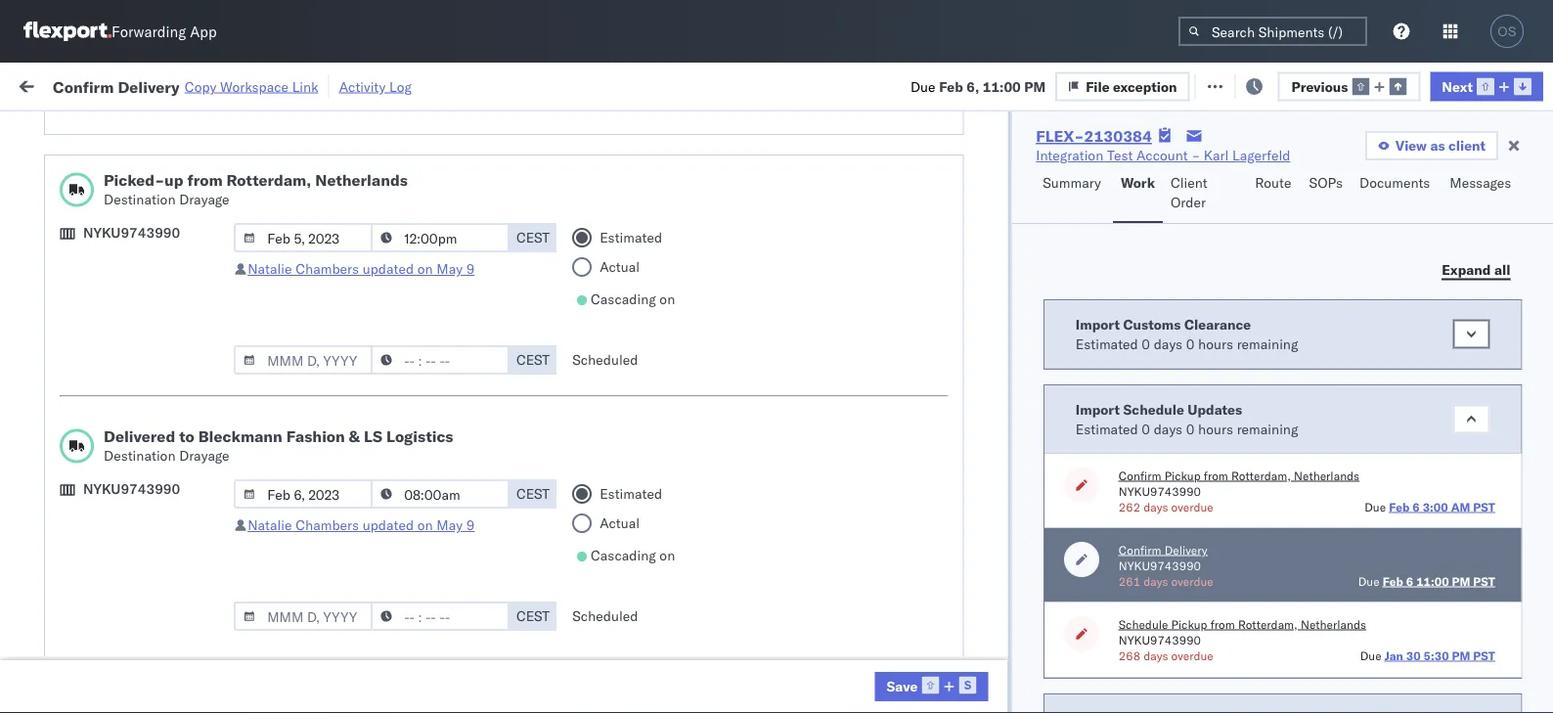 Task type: describe. For each thing, give the bounding box(es) containing it.
1 vertical spatial 2130384
[[911, 251, 971, 268]]

previous button
[[1279, 72, 1421, 101]]

0 horizontal spatial exception
[[1114, 78, 1178, 95]]

268 days overdue
[[1119, 648, 1214, 663]]

4 cest from the top
[[517, 608, 550, 625]]

0 vertical spatial confirm delivery button
[[45, 206, 149, 228]]

blocked,
[[239, 121, 289, 136]]

drayage inside delivered to bleckmann fashion & ls logistics destination drayage
[[179, 447, 230, 464]]

upload customs clearance documents for 1st upload customs clearance documents link from the bottom of the page
[[45, 326, 214, 363]]

actual for picked-up from rotterdam, netherlands
[[600, 258, 640, 275]]

1 mbltest1234 from the top
[[1121, 552, 1214, 570]]

14, for schedule pickup from los angeles, ca
[[231, 423, 252, 440]]

confirm delivery nyku9743990
[[1119, 543, 1208, 573]]

1 integration test account - western digital from the top
[[642, 639, 905, 656]]

schedule for schedule pickup from los angeles international airport button
[[45, 628, 103, 645]]

2 western from the top
[[810, 682, 861, 699]]

jan
[[1385, 648, 1404, 663]]

2 otter products - test account from the top
[[515, 595, 703, 613]]

expand
[[1442, 261, 1491, 278]]

11:00 for due feb 6 11:00 pm pst
[[1417, 574, 1449, 589]]

schedule delivery appointment for 11:59 pm pst, feb 16, 2023
[[45, 594, 241, 612]]

los for 13,
[[184, 369, 206, 387]]

otter right lcl
[[515, 595, 547, 613]]

0 vertical spatial flex-2130384
[[1037, 126, 1153, 146]]

upload for 1st upload customs clearance documents link from the bottom of the page
[[45, 326, 89, 343]]

2 vertical spatial 5:30
[[1424, 648, 1449, 663]]

documents for 1st upload customs clearance documents link from the bottom of the page
[[45, 346, 116, 363]]

20
[[1393, 466, 1410, 483]]

cascading for picked-up from rotterdam, netherlands
[[591, 291, 656, 308]]

fcl for second the confirm pickup from rotterdam, netherlands link from the bottom of the page
[[431, 165, 456, 182]]

12:30 pm pst, feb 17, 2023
[[104, 639, 289, 656]]

consignee inside button
[[642, 160, 698, 175]]

status
[[106, 121, 140, 136]]

flexport. image
[[23, 22, 112, 41]]

hours for updates
[[1198, 420, 1234, 437]]

confirm delivery
[[45, 207, 149, 224]]

0 vertical spatial am
[[137, 208, 159, 225]]

261 days overdue
[[1119, 574, 1214, 589]]

3 ocean fcl from the top
[[388, 251, 456, 268]]

0 horizontal spatial work
[[212, 76, 247, 93]]

jan 30 5:30 pm pst button
[[1385, 648, 1496, 663]]

los for 16,
[[177, 499, 199, 516]]

activity
[[339, 78, 386, 95]]

2 products from the top
[[551, 595, 606, 613]]

3,
[[223, 208, 236, 225]]

2 upload customs clearance documents link from the top
[[45, 325, 278, 365]]

feb 6 3:00 am pst button
[[1389, 500, 1496, 514]]

11 resize handle column header from the left
[[1519, 152, 1542, 713]]

1 vertical spatial am
[[1451, 500, 1471, 514]]

delivery for 11:59 pm pst, feb 14, 2023
[[106, 465, 157, 482]]

from inside confirm pickup from los angeles, ca
[[144, 499, 173, 516]]

schedule pickup from los angeles, ca for 11:59 pm pst, feb 14, 2023
[[45, 412, 264, 449]]

schedule for 'schedule pickup from los angeles, ca' button for 11:59 pm pst, feb 13, 2023
[[45, 369, 103, 387]]

otter down the bookings
[[515, 552, 547, 570]]

bleckmann
[[198, 427, 283, 446]]

progress
[[305, 121, 354, 136]]

otter left the products, at the left bottom
[[642, 552, 674, 570]]

due for due jan 30 5:30 pm pst
[[1360, 648, 1382, 663]]

268
[[1119, 648, 1141, 663]]

updates
[[1188, 401, 1242, 418]]

order
[[1171, 194, 1207, 211]]

1 horizontal spatial file exception
[[1221, 76, 1312, 93]]

test
[[641, 337, 673, 354]]

2 1988285 from the top
[[911, 595, 971, 613]]

10 resize handle column header from the left
[[1460, 152, 1484, 713]]

container numbers
[[994, 152, 1047, 183]]

1 1988285 from the top
[[911, 552, 971, 570]]

1 horizontal spatial file
[[1221, 76, 1245, 93]]

hours for clearance
[[1198, 335, 1234, 352]]

3 resize handle column header from the left
[[354, 152, 378, 713]]

rotterdam, inside schedule pickup from rotterdam, netherlands nyku9743990
[[1238, 617, 1298, 632]]

natalie chambers updated on may 9 for netherlands
[[248, 260, 475, 277]]

1 horizontal spatial exception
[[1248, 76, 1312, 93]]

days for confirm delivery
[[1144, 574, 1168, 589]]

import work
[[165, 76, 247, 93]]

due for due feb 6 11:00 pm pst
[[1359, 574, 1380, 589]]

schedule delivery appointment link for 11:59 pm pst, feb 16, 2023
[[45, 594, 241, 613]]

0 horizontal spatial file
[[1086, 78, 1110, 95]]

international
[[45, 647, 124, 664]]

11:59 for schedule pickup from los angeles, ca link related to 11:59 pm pst, feb 13, 2023
[[104, 380, 142, 397]]

os button
[[1485, 9, 1531, 54]]

expand all
[[1442, 261, 1511, 278]]

work
[[56, 71, 107, 98]]

action
[[1487, 76, 1530, 93]]

summary
[[1043, 174, 1102, 191]]

delivery for 5:30 am pst, feb 3, 2023
[[99, 207, 149, 224]]

pickup left to
[[106, 412, 149, 430]]

1 flex-2001714 from the top
[[869, 639, 971, 656]]

my work
[[20, 71, 107, 98]]

air for 12:30 pm pst, feb 17, 2023
[[388, 639, 405, 656]]

natalie for rotterdam,
[[248, 260, 292, 277]]

app
[[190, 22, 217, 41]]

confirm pickup from los angeles, ca
[[45, 499, 256, 535]]

1 western from the top
[[810, 639, 861, 656]]

documents for second upload customs clearance documents link from the bottom of the page
[[45, 260, 116, 277]]

test
[[1366, 466, 1390, 483]]

to
[[179, 427, 194, 446]]

cascading on for delivered to bleckmann fashion & ls logistics
[[591, 547, 675, 564]]

mofu0618318 for 11:59 pm pst, feb 16, 2023
[[994, 509, 1094, 526]]

confirm inside confirm pickup from rotterdam, netherlands nyku9743990
[[1119, 468, 1162, 483]]

resize handle column header for client name
[[609, 152, 632, 713]]

1 confirm pickup from rotterdam, netherlands link from the top
[[45, 153, 278, 192]]

upload customs clearance documents button
[[45, 325, 278, 366]]

netherlands inside schedule pickup from rotterdam, netherlands nyku9743990
[[1301, 617, 1367, 632]]

filtered
[[20, 120, 67, 137]]

picked-
[[104, 170, 164, 190]]

2 mbltest1234 from the top
[[1121, 595, 1214, 613]]

integration test account - karl lagerfeld link
[[1037, 146, 1291, 165]]

ocean fcl for schedule delivery appointment link for 11:59 pm pst, feb 14, 2023
[[388, 466, 456, 483]]

3 cest from the top
[[517, 485, 550, 503]]

mbl/mawb numbers button
[[1112, 156, 1337, 175]]

import for import work
[[165, 76, 209, 93]]

2023 for second the confirm pickup from rotterdam, netherlands link from the bottom of the page
[[247, 165, 281, 182]]

1911408 for schedule delivery appointment
[[911, 466, 971, 483]]

message
[[262, 76, 317, 93]]

2 flex-1988285 from the top
[[869, 595, 971, 613]]

3 schedule pickup from los angeles, ca from the top
[[45, 542, 264, 578]]

16, for schedule delivery appointment
[[231, 595, 252, 613]]

confirm inside confirm delivery link
[[45, 207, 95, 224]]

client for client name
[[515, 160, 546, 175]]

natalie chambers updated on may 9 button for &
[[248, 517, 475, 534]]

schedule pickup from los angeles, ca link for 11:59 pm pst, feb 14, 2023
[[45, 411, 278, 451]]

05707175362
[[1121, 337, 1215, 354]]

workitem
[[22, 160, 73, 175]]

1 2130387 from the top
[[911, 165, 971, 182]]

2 2001714 from the top
[[911, 682, 971, 699]]

confirm inside confirm pickup from los angeles, ca
[[45, 499, 95, 516]]

import customs clearance estimated 0 days 0 hours remaining
[[1076, 316, 1299, 352]]

view as client button
[[1366, 131, 1499, 160]]

ping for 11:59 pm pst, feb 13, 2023
[[515, 380, 547, 397]]

1 cest from the top
[[517, 229, 550, 246]]

at
[[388, 76, 400, 93]]

2023 for schedule pickup from los angeles, ca link related to 11:59 pm pst, feb 13, 2023
[[256, 380, 289, 397]]

sops button
[[1302, 165, 1352, 223]]

team
[[1431, 466, 1462, 483]]

otter products, llc
[[642, 552, 765, 570]]

drayage inside picked-up from rotterdam, netherlands destination drayage
[[179, 191, 230, 208]]

1 vertical spatial 11:00
[[104, 165, 142, 182]]

confirm delivery copy workspace link
[[53, 77, 319, 96]]

9,
[[231, 337, 244, 354]]

14, for schedule delivery appointment
[[231, 466, 252, 483]]

flex-1911408 for schedule delivery appointment
[[869, 466, 971, 483]]

status : ready for work, blocked, in progress
[[106, 121, 354, 136]]

2 cest from the top
[[517, 351, 550, 368]]

delivered to bleckmann fashion & ls logistics destination drayage
[[104, 427, 454, 464]]

2023 for schedule delivery appointment link for 11:59 pm pst, feb 14, 2023
[[256, 466, 289, 483]]

1 horizontal spatial work
[[1121, 174, 1156, 191]]

customs for second upload customs clearance documents link from the bottom of the page
[[93, 240, 148, 257]]

delivery up ready
[[118, 77, 180, 96]]

filtered by:
[[20, 120, 90, 137]]

mmm d, yyyy text field for rotterdam,
[[234, 223, 373, 252]]

2023 for confirm delivery link
[[240, 208, 274, 225]]

lcl
[[431, 595, 455, 613]]

schedule delivery appointment button for 11:59 pm pst, feb 16, 2023
[[45, 594, 241, 615]]

client order button
[[1163, 165, 1248, 223]]

3 fcl from the top
[[431, 251, 456, 268]]

name
[[549, 160, 581, 175]]

0 horizontal spatial file exception
[[1086, 78, 1178, 95]]

2023 for confirm pickup from los angeles, ca link
[[256, 509, 289, 526]]

demu1232567 for schedule pickup from los angeles, ca
[[994, 423, 1094, 440]]

1 flex-1988285 from the top
[[869, 552, 971, 570]]

2 -- : -- -- text field from the top
[[371, 345, 510, 375]]

fashion
[[286, 427, 345, 446]]

assignment
[[1466, 466, 1537, 483]]

pst for feb 6 3:00 am pst
[[1474, 500, 1496, 514]]

import for import customs clearance estimated 0 days 0 hours remaining
[[1076, 316, 1120, 333]]

17,
[[231, 639, 252, 656]]

1 -- : -- -- text field from the top
[[371, 223, 510, 252]]

netherlands inside picked-up from rotterdam, netherlands destination drayage
[[315, 170, 408, 190]]

3 schedule pickup from los angeles, ca button from the top
[[45, 541, 278, 582]]

2 integration test account - western digital from the top
[[642, 682, 905, 699]]

1 digital from the top
[[865, 639, 905, 656]]

pst for feb 6 11:00 pm pst
[[1474, 574, 1496, 589]]

1 products from the top
[[551, 552, 606, 570]]

0 vertical spatial 2130384
[[1085, 126, 1153, 146]]

confirm pickup from los angeles, ca link
[[45, 498, 278, 537]]

id
[[863, 160, 875, 175]]

8 ocean from the top
[[388, 595, 428, 613]]

3 ocean from the top
[[388, 251, 428, 268]]

from inside schedule pickup from los angeles international airport
[[152, 628, 181, 645]]

1 2001714 from the top
[[911, 639, 971, 656]]

copy
[[185, 78, 217, 95]]

2 digital from the top
[[865, 682, 905, 699]]

gvcu5265864 for 5:30 am pst, feb 3, 2023
[[994, 207, 1091, 225]]

pickup down confirm pickup from los angeles, ca at the bottom
[[106, 542, 149, 559]]

12:30
[[104, 639, 142, 656]]

schedule pickup from rotterdam, netherlands button
[[1119, 617, 1367, 632]]

no
[[459, 121, 474, 136]]

pickup down 10:00
[[106, 369, 149, 387]]

rotterdam, inside confirm pickup from rotterdam, netherlands nyku9743990
[[1232, 468, 1291, 483]]

resize handle column header for workitem
[[280, 152, 303, 713]]

mmm d, yyyy text field for fashion
[[234, 480, 373, 509]]

products,
[[678, 552, 738, 570]]

261
[[1119, 574, 1141, 589]]

2 confirm pickup from rotterdam, netherlands link from the top
[[45, 282, 278, 321]]

11:59 for schedule delivery appointment link for 11:59 pm pst, feb 14, 2023
[[104, 466, 142, 483]]

2023 for 1st upload customs clearance documents link from the bottom of the page
[[247, 337, 281, 354]]

confirm pickup from rotterdam, netherlands nyku9743990
[[1119, 468, 1360, 499]]

container
[[994, 152, 1047, 167]]

maeu9408431 for 11:00 pm pst, feb 2, 2023
[[1121, 165, 1220, 182]]

my
[[20, 71, 51, 98]]

ping - test entity for 11:59 pm pst, feb 16, 2023
[[515, 509, 629, 526]]

0 vertical spatial confirm pickup from rotterdam, netherlands button
[[45, 153, 278, 194]]

2,
[[231, 165, 244, 182]]

confirm inside confirm delivery nyku9743990
[[1119, 543, 1162, 557]]

due feb 6, 11:00 pm
[[911, 78, 1046, 95]]

0 vertical spatial documents
[[1360, 174, 1431, 191]]

save button
[[875, 672, 989, 702]]

message (0)
[[262, 76, 343, 93]]

2 flex-2001714 from the top
[[869, 682, 971, 699]]

13,
[[231, 380, 252, 397]]

destination inside delivered to bleckmann fashion & ls logistics destination drayage
[[104, 447, 176, 464]]

5 ocean from the top
[[388, 423, 428, 440]]

client name
[[515, 160, 581, 175]]

3 -- : -- -- text field from the top
[[371, 480, 510, 509]]

risk
[[404, 76, 427, 93]]

2 confirm pickup from rotterdam, netherlands from the top
[[45, 283, 246, 320]]

schedule delivery appointment for 11:59 pm pst, feb 14, 2023
[[45, 465, 241, 482]]

summary button
[[1036, 165, 1114, 223]]

1 flex-2130387 from the top
[[869, 165, 971, 182]]

karl inside integration test account - karl lagerfeld link
[[1204, 147, 1229, 164]]

log
[[390, 78, 412, 95]]

actual for delivered to bleckmann fashion & ls logistics
[[600, 515, 640, 532]]

by:
[[71, 120, 90, 137]]

schedule inside schedule pickup from rotterdam, netherlands nyku9743990
[[1119, 617, 1168, 632]]

mbl/mawb
[[1121, 160, 1190, 175]]

confirm pickup from los angeles, ca button
[[45, 498, 278, 539]]

Search Shipments (/) text field
[[1179, 17, 1368, 46]]

2 vertical spatial flex-2130384
[[869, 294, 971, 311]]

fcl for confirm pickup from los angeles, ca link
[[431, 509, 456, 526]]

route
[[1256, 174, 1292, 191]]

angeles, for 16,
[[202, 499, 256, 516]]

delivered
[[104, 427, 175, 446]]

nyku9743990 inside schedule pickup from rotterdam, netherlands nyku9743990
[[1119, 633, 1201, 647]]

batch action
[[1445, 76, 1530, 93]]

bookings
[[515, 466, 572, 483]]

customs inside import customs clearance estimated 0 days 0 hours remaining
[[1123, 316, 1181, 333]]

schedule pickup from los angeles, ca for 11:59 pm pst, feb 13, 2023
[[45, 369, 264, 406]]

5:30 am pst, feb 3, 2023
[[104, 208, 274, 225]]



Task type: vqa. For each thing, say whether or not it's contained in the screenshot.


Task type: locate. For each thing, give the bounding box(es) containing it.
los down 10:00 pm pst, feb 9, 2023
[[184, 369, 206, 387]]

cascading for delivered to bleckmann fashion & ls logistics
[[591, 547, 656, 564]]

0 vertical spatial schedule pickup from los angeles, ca button
[[45, 368, 278, 410]]

5:30 pm pst, feb 4, 2023
[[104, 251, 273, 268]]

0 vertical spatial demo123
[[1121, 423, 1187, 440]]

2 demo123 from the top
[[1121, 466, 1187, 483]]

2 vertical spatial schedule pickup from los angeles, ca
[[45, 542, 264, 578]]

remaining up updates
[[1237, 335, 1299, 352]]

angeles, inside confirm pickup from los angeles, ca
[[202, 499, 256, 516]]

hours inside import schedule updates estimated 0 days 0 hours remaining
[[1198, 420, 1234, 437]]

lululemon
[[515, 337, 580, 354]]

gvcu5265864 for 11:00 pm pst, feb 2, 2023
[[994, 164, 1091, 182]]

1 vertical spatial 1911408
[[911, 466, 971, 483]]

overdue for 261 days overdue
[[1171, 574, 1214, 589]]

ca for 11:59 pm pst, feb 16, 2023
[[45, 518, 64, 535]]

days right 268
[[1144, 648, 1168, 663]]

mmm d, yyyy text field down delivered to bleckmann fashion & ls logistics destination drayage
[[234, 480, 373, 509]]

0 vertical spatial confirm pickup from rotterdam, netherlands link
[[45, 153, 278, 192]]

remaining for clearance
[[1237, 335, 1299, 352]]

(0)
[[317, 76, 343, 93]]

pickup down status at left top
[[99, 154, 141, 171]]

upload customs clearance documents link up 11:59 pm pst, feb 13, 2023
[[45, 325, 278, 365]]

2 schedule delivery appointment link from the top
[[45, 594, 241, 613]]

1 horizontal spatial :
[[450, 121, 454, 136]]

9 resize handle column header from the left
[[1333, 152, 1356, 713]]

1 vertical spatial western
[[810, 682, 861, 699]]

0 vertical spatial 11:59 pm pst, feb 16, 2023
[[104, 509, 289, 526]]

11:59 pm pst, feb 16, 2023
[[104, 509, 289, 526], [104, 595, 289, 613]]

flex-1988285
[[869, 552, 971, 570], [869, 595, 971, 613]]

schedule pickup from los angeles, ca link for 11:59 pm pst, feb 13, 2023
[[45, 368, 278, 408]]

1 scheduled from the top
[[573, 351, 638, 368]]

pickup up 10:00
[[99, 283, 141, 300]]

0 vertical spatial 2130387
[[911, 165, 971, 182]]

due feb 6 3:00 am pst
[[1365, 500, 1496, 514]]

import inside import customs clearance estimated 0 days 0 hours remaining
[[1076, 316, 1120, 333]]

due for due feb 6, 11:00 pm
[[911, 78, 936, 95]]

flex-
[[1037, 126, 1085, 146], [869, 165, 911, 182], [869, 208, 911, 225], [869, 251, 911, 268], [869, 294, 911, 311], [869, 337, 911, 354], [869, 380, 911, 397], [869, 423, 911, 440], [869, 466, 911, 483], [869, 509, 911, 526], [869, 552, 911, 570], [869, 595, 911, 613], [869, 639, 911, 656], [869, 682, 911, 699]]

1 ca from the top
[[45, 389, 64, 406]]

1 vertical spatial schedule pickup from los angeles, ca link
[[45, 411, 278, 451]]

0 vertical spatial 9
[[466, 260, 475, 277]]

1 16, from the top
[[231, 509, 252, 526]]

view as client
[[1396, 137, 1486, 154]]

schedule pickup from los angeles, ca down the confirm pickup from los angeles, ca button
[[45, 542, 264, 578]]

2 natalie chambers updated on may 9 from the top
[[248, 517, 475, 534]]

flex id
[[838, 160, 875, 175]]

chambers for fashion
[[296, 517, 359, 534]]

from inside confirm pickup from rotterdam, netherlands nyku9743990
[[1204, 468, 1228, 483]]

4,
[[222, 251, 235, 268]]

logistics
[[387, 427, 454, 446]]

1 vertical spatial maeu9408431
[[1121, 208, 1220, 225]]

import schedule updates estimated 0 days 0 hours remaining
[[1076, 401, 1299, 437]]

appointment up 12:30 pm pst, feb 17, 2023
[[160, 594, 241, 612]]

6 resize handle column header from the left
[[804, 152, 828, 713]]

llc
[[741, 552, 765, 570]]

client left the name
[[515, 160, 546, 175]]

2 vertical spatial mmm d, yyyy text field
[[234, 480, 373, 509]]

route button
[[1248, 165, 1302, 223]]

1 mmm d, yyyy text field from the top
[[234, 223, 373, 252]]

mbltest1234 up 261 days overdue
[[1121, 552, 1214, 570]]

1 vertical spatial schedule pickup from los angeles, ca
[[45, 412, 264, 449]]

0 vertical spatial otter products - test account
[[515, 552, 703, 570]]

upload inside button
[[45, 326, 89, 343]]

0 horizontal spatial numbers
[[994, 168, 1043, 183]]

estimated inside import schedule updates estimated 0 days 0 hours remaining
[[1076, 420, 1138, 437]]

hours down zimu3048342
[[1198, 335, 1234, 352]]

1 demu1232567 from the top
[[994, 423, 1094, 440]]

1 vertical spatial 9
[[466, 517, 475, 534]]

1 confirm pickup from rotterdam, netherlands from the top
[[45, 154, 246, 191]]

0 vertical spatial updated
[[363, 260, 414, 277]]

0 vertical spatial appointment
[[160, 465, 241, 482]]

1 vertical spatial products
[[551, 595, 606, 613]]

2 appointment from the top
[[160, 594, 241, 612]]

2 resize handle column header from the left
[[286, 152, 309, 713]]

import inside import schedule updates estimated 0 days 0 hours remaining
[[1076, 401, 1120, 418]]

1 ocean fcl from the top
[[388, 165, 456, 182]]

pickup down "delivered"
[[99, 499, 141, 516]]

1 maeu9408431 from the top
[[1121, 165, 1220, 182]]

appointment for 16,
[[160, 594, 241, 612]]

3 schedule pickup from los angeles, ca link from the top
[[45, 541, 278, 580]]

1 resize handle column header from the left
[[280, 152, 303, 713]]

angeles,
[[210, 369, 264, 387], [210, 412, 264, 430], [202, 499, 256, 516], [210, 542, 264, 559]]

overdue down confirm pickup from rotterdam, netherlands nyku9743990
[[1171, 500, 1214, 514]]

natalie chambers updated on may 9 button for netherlands
[[248, 260, 475, 277]]

1911408 for schedule pickup from los angeles, ca
[[911, 423, 971, 440]]

16, up angeles in the bottom of the page
[[231, 595, 252, 613]]

1 vertical spatial digital
[[865, 682, 905, 699]]

remaining inside import schedule updates estimated 0 days 0 hours remaining
[[1237, 420, 1299, 437]]

0 vertical spatial air
[[388, 337, 405, 354]]

confirm delivery button down the picked-
[[45, 206, 149, 228]]

1 vertical spatial cascading on
[[591, 547, 675, 564]]

los inside schedule pickup from los angeles international airport
[[184, 628, 206, 645]]

30
[[1406, 648, 1421, 663]]

9 for delivered to bleckmann fashion & ls logistics
[[466, 517, 475, 534]]

2 updated from the top
[[363, 517, 414, 534]]

due down test
[[1365, 500, 1386, 514]]

1 natalie chambers updated on may 9 from the top
[[248, 260, 475, 277]]

2 vertical spatial 2130384
[[911, 294, 971, 311]]

1 vertical spatial flex-2130384
[[869, 251, 971, 268]]

days down zimu3048342
[[1154, 335, 1183, 352]]

2 14, from the top
[[231, 466, 252, 483]]

0 vertical spatial destination
[[104, 191, 176, 208]]

1 vertical spatial natalie
[[248, 517, 292, 534]]

exception up flex-2130384 link
[[1114, 78, 1178, 95]]

2 vertical spatial documents
[[45, 346, 116, 363]]

0 vertical spatial mmm d, yyyy text field
[[234, 223, 373, 252]]

2 mmm d, yyyy text field from the top
[[234, 345, 373, 375]]

delivery down the picked-
[[99, 207, 149, 224]]

9 for picked-up from rotterdam, netherlands
[[466, 260, 475, 277]]

1 vertical spatial mbltest1234
[[1121, 595, 1214, 613]]

0 vertical spatial mofu0618318
[[994, 380, 1094, 397]]

activity log
[[339, 78, 412, 95]]

1 vertical spatial destination
[[104, 447, 176, 464]]

usa
[[583, 337, 611, 354]]

5:30 right 30 on the bottom of the page
[[1424, 648, 1449, 663]]

1 vertical spatial actual
[[600, 515, 640, 532]]

1 vertical spatial flex-1988285
[[869, 595, 971, 613]]

0 vertical spatial hours
[[1198, 335, 1234, 352]]

1 vertical spatial 14,
[[231, 466, 252, 483]]

MMM D, YYYY text field
[[234, 602, 373, 631]]

chambers for rotterdam,
[[296, 260, 359, 277]]

drayage down 11:00 pm pst, feb 2, 2023
[[179, 191, 230, 208]]

2 vertical spatial schedule pickup from los angeles, ca link
[[45, 541, 278, 580]]

numbers inside 'container numbers'
[[994, 168, 1043, 183]]

demo123 for schedule delivery appointment
[[1121, 466, 1187, 483]]

ping for 11:59 pm pst, feb 16, 2023
[[515, 509, 547, 526]]

0 vertical spatial upload
[[45, 240, 89, 257]]

otter
[[515, 552, 547, 570], [642, 552, 674, 570], [515, 595, 547, 613]]

operator
[[1366, 160, 1413, 175]]

7 ocean fcl from the top
[[388, 509, 456, 526]]

6 ocean fcl from the top
[[388, 466, 456, 483]]

customs up 11:59 pm pst, feb 13, 2023
[[93, 326, 148, 343]]

2 flex-2006134 from the top
[[869, 509, 971, 526]]

flex-2130384
[[1037, 126, 1153, 146], [869, 251, 971, 268], [869, 294, 971, 311]]

1 vertical spatial schedule delivery appointment
[[45, 594, 241, 612]]

1 schedule delivery appointment button from the top
[[45, 464, 241, 486]]

0 vertical spatial natalie chambers updated on may 9
[[248, 260, 475, 277]]

2 air from the top
[[388, 639, 405, 656]]

2 vertical spatial pst
[[1474, 648, 1496, 663]]

1 vertical spatial hours
[[1198, 420, 1234, 437]]

1 upload from the top
[[45, 240, 89, 257]]

1 chambers from the top
[[296, 260, 359, 277]]

mmm d, yyyy text field down picked-up from rotterdam, netherlands destination drayage
[[234, 223, 373, 252]]

updated for netherlands
[[363, 260, 414, 277]]

upload down confirm delivery link
[[45, 240, 89, 257]]

flex-1989365
[[869, 337, 971, 354]]

2 11:59 pm pst, feb 16, 2023 from the top
[[104, 595, 289, 613]]

scheduled for picked-up from rotterdam, netherlands
[[573, 351, 638, 368]]

2023 for schedule delivery appointment link for 11:59 pm pst, feb 16, 2023
[[256, 595, 289, 613]]

schedule pickup from los angeles, ca button for 11:59 pm pst, feb 13, 2023
[[45, 368, 278, 410]]

schedule delivery appointment button for 11:59 pm pst, feb 14, 2023
[[45, 464, 241, 486]]

1 vertical spatial updated
[[363, 517, 414, 534]]

days for schedule pickup from rotterdam, netherlands
[[1144, 648, 1168, 663]]

0 vertical spatial drayage
[[179, 191, 230, 208]]

2 11:59 from the top
[[104, 423, 142, 440]]

may
[[437, 260, 463, 277], [437, 517, 463, 534]]

client for client order
[[1171, 174, 1208, 191]]

11:00 right 6,
[[983, 78, 1021, 95]]

clearance inside upload customs clearance documents button
[[152, 326, 214, 343]]

pst down the assignment
[[1474, 500, 1496, 514]]

1 natalie chambers updated on may 9 button from the top
[[248, 260, 475, 277]]

due left the jan
[[1360, 648, 1382, 663]]

1 vertical spatial scheduled
[[573, 608, 638, 625]]

1 appointment from the top
[[160, 465, 241, 482]]

0 vertical spatial remaining
[[1237, 335, 1299, 352]]

all
[[1495, 261, 1511, 278]]

0 vertical spatial gvcu5265864
[[994, 164, 1091, 182]]

integration test account - karl lagerfeld
[[1037, 147, 1291, 164], [642, 165, 897, 182], [642, 251, 897, 268], [642, 294, 897, 311]]

1 mofu0618318 from the top
[[994, 380, 1094, 397]]

testmbl123 for 11:59 pm pst, feb 13, 2023
[[1121, 380, 1207, 397]]

0 vertical spatial overdue
[[1171, 500, 1214, 514]]

1 11:59 from the top
[[104, 380, 142, 397]]

numbers for mbl/mawb numbers
[[1193, 160, 1241, 175]]

schedule inside import schedule updates estimated 0 days 0 hours remaining
[[1123, 401, 1184, 418]]

1 vertical spatial demo123
[[1121, 466, 1187, 483]]

- inside integration test account - karl lagerfeld link
[[1192, 147, 1201, 164]]

2 flex-2130387 from the top
[[869, 208, 971, 225]]

Search Work text field
[[897, 70, 1110, 99]]

account inside integration test account - karl lagerfeld link
[[1137, 147, 1189, 164]]

delivery up 261 days overdue
[[1165, 543, 1208, 557]]

pickup up the airport in the bottom left of the page
[[106, 628, 149, 645]]

5 fcl from the top
[[431, 423, 456, 440]]

integration test account - western digital
[[642, 639, 905, 656], [642, 682, 905, 699]]

flex-2130387 right flex
[[869, 165, 971, 182]]

11:59 pm pst, feb 14, 2023 down to
[[104, 466, 289, 483]]

file down search shipments (/) text box
[[1221, 76, 1245, 93]]

2 remaining from the top
[[1237, 420, 1299, 437]]

flex-2006134 for 11:59 pm pst, feb 13, 2023
[[869, 380, 971, 397]]

0 vertical spatial products
[[551, 552, 606, 570]]

1 vertical spatial upload customs clearance documents
[[45, 326, 214, 363]]

1 flex-1911408 from the top
[[869, 423, 971, 440]]

ping - test entity down test
[[642, 380, 756, 397]]

upload customs clearance documents inside button
[[45, 326, 214, 363]]

1 schedule pickup from los angeles, ca from the top
[[45, 369, 264, 406]]

5 11:59 from the top
[[104, 595, 142, 613]]

2 2006134 from the top
[[911, 509, 971, 526]]

7 resize handle column header from the left
[[961, 152, 984, 713]]

fcl for schedule delivery appointment link for 11:59 pm pst, feb 14, 2023
[[431, 466, 456, 483]]

0 vertical spatial cascading
[[591, 291, 656, 308]]

10:00
[[104, 337, 142, 354]]

delivery inside confirm delivery nyku9743990
[[1165, 543, 1208, 557]]

: left ready
[[140, 121, 144, 136]]

days for confirm pickup from rotterdam, netherlands
[[1144, 500, 1168, 514]]

16, down delivered to bleckmann fashion & ls logistics destination drayage
[[231, 509, 252, 526]]

los for 14,
[[184, 412, 206, 430]]

mbltest1234 down 261 days overdue
[[1121, 595, 1214, 613]]

1 natalie from the top
[[248, 260, 292, 277]]

remaining inside import customs clearance estimated 0 days 0 hours remaining
[[1237, 335, 1299, 352]]

scheduled for delivered to bleckmann fashion & ls logistics
[[573, 608, 638, 625]]

1 upload customs clearance documents link from the top
[[45, 239, 278, 278]]

5:30 down the picked-
[[104, 208, 133, 225]]

2130387 right id
[[911, 165, 971, 182]]

schedule for schedule delivery appointment button for 11:59 pm pst, feb 14, 2023
[[45, 465, 103, 482]]

schedule pickup from los angeles, ca button down upload customs clearance documents button
[[45, 368, 278, 410]]

schedule for schedule delivery appointment button related to 11:59 pm pst, feb 16, 2023
[[45, 594, 103, 612]]

delivery up 12:30 on the bottom of the page
[[106, 594, 157, 612]]

picked-up from rotterdam, netherlands destination drayage
[[104, 170, 408, 208]]

netherlands inside confirm pickup from rotterdam, netherlands nyku9743990
[[1294, 468, 1360, 483]]

0 horizontal spatial 11:00
[[104, 165, 142, 182]]

consignee button
[[632, 156, 808, 175]]

1 vertical spatial drayage
[[179, 447, 230, 464]]

previous
[[1292, 78, 1349, 95]]

work button
[[1114, 165, 1163, 223]]

client up "order"
[[1171, 174, 1208, 191]]

2 mofu0618318 from the top
[[994, 509, 1094, 526]]

los down the confirm pickup from los angeles, ca button
[[184, 542, 206, 559]]

2 upload from the top
[[45, 326, 89, 343]]

4 ocean from the top
[[388, 380, 428, 397]]

0 horizontal spatial confirm delivery button
[[45, 206, 149, 228]]

flex-1911408 for schedule pickup from los angeles, ca
[[869, 423, 971, 440]]

&
[[349, 427, 360, 446]]

upload customs clearance documents link down 5:30 am pst, feb 3, 2023
[[45, 239, 278, 278]]

testmbl123 for 11:59 pm pst, feb 16, 2023
[[1121, 509, 1207, 526]]

6 up 30 on the bottom of the page
[[1406, 574, 1414, 589]]

air down ocean lcl
[[388, 639, 405, 656]]

262 days overdue
[[1119, 500, 1214, 514]]

0 vertical spatial import
[[165, 76, 209, 93]]

snooze
[[319, 160, 358, 175]]

resize handle column header for container numbers
[[1088, 152, 1112, 713]]

2 ocean from the top
[[388, 208, 428, 225]]

2023 for schedule pickup from los angeles, ca link for 11:59 pm pst, feb 14, 2023
[[256, 423, 289, 440]]

schedule for first 'schedule pickup from los angeles, ca' button from the bottom
[[45, 542, 103, 559]]

schedule inside schedule pickup from los angeles international airport
[[45, 628, 103, 645]]

1 vertical spatial consignee
[[605, 466, 671, 483]]

11:59 for schedule pickup from los angeles, ca link for 11:59 pm pst, feb 14, 2023
[[104, 423, 142, 440]]

client name button
[[505, 156, 613, 175]]

1 vertical spatial confirm pickup from rotterdam, netherlands button
[[45, 282, 278, 323]]

appointment down to
[[160, 465, 241, 482]]

angeles, for 13,
[[210, 369, 264, 387]]

hours inside import customs clearance estimated 0 days 0 hours remaining
[[1198, 335, 1234, 352]]

hours down updates
[[1198, 420, 1234, 437]]

los down to
[[177, 499, 199, 516]]

gvcu5265864
[[994, 164, 1091, 182], [994, 207, 1091, 225]]

0 vertical spatial western
[[810, 639, 861, 656]]

1 ocean from the top
[[388, 165, 428, 182]]

1 cascading from the top
[[591, 291, 656, 308]]

2130384
[[1085, 126, 1153, 146], [911, 251, 971, 268], [911, 294, 971, 311]]

1 horizontal spatial 11:00
[[983, 78, 1021, 95]]

demo123
[[1121, 423, 1187, 440], [1121, 466, 1187, 483]]

from inside picked-up from rotterdam, netherlands destination drayage
[[187, 170, 223, 190]]

schedule pickup from los angeles international airport button
[[45, 627, 278, 668]]

0 horizontal spatial am
[[137, 208, 159, 225]]

appointment for 14,
[[160, 465, 241, 482]]

2006134 for 11:59 pm pst, feb 13, 2023
[[911, 380, 971, 397]]

1 horizontal spatial confirm delivery button
[[1119, 542, 1208, 558]]

2 overdue from the top
[[1171, 574, 1214, 589]]

16, for confirm pickup from los angeles, ca
[[231, 509, 252, 526]]

1 mawb1234 from the top
[[1121, 639, 1198, 656]]

11:59 pm pst, feb 14, 2023 for from
[[104, 423, 289, 440]]

destination down the picked-
[[104, 191, 176, 208]]

chambers
[[296, 260, 359, 277], [296, 517, 359, 534]]

schedule delivery appointment link down "delivered"
[[45, 464, 241, 484]]

cascading left the products, at the left bottom
[[591, 547, 656, 564]]

ocean fcl for confirm pickup from los angeles, ca link
[[388, 509, 456, 526]]

3:00
[[1423, 500, 1449, 514]]

1 vertical spatial 6
[[1406, 574, 1414, 589]]

pst right 30 on the bottom of the page
[[1474, 648, 1496, 663]]

2 horizontal spatial 11:00
[[1417, 574, 1449, 589]]

fcl for schedule pickup from los angeles, ca link for 11:59 pm pst, feb 14, 2023
[[431, 423, 456, 440]]

mawb1234 down 261 days overdue
[[1121, 639, 1198, 656]]

0 vertical spatial 1911408
[[911, 423, 971, 440]]

schedule pickup from los angeles, ca link down 11:59 pm pst, feb 13, 2023
[[45, 411, 278, 451]]

: left no
[[450, 121, 454, 136]]

5:30 for 5:30 pm pst, feb 4, 2023
[[104, 251, 133, 268]]

los inside confirm pickup from los angeles, ca
[[177, 499, 199, 516]]

pst for jan 30 5:30 pm pst
[[1474, 648, 1496, 663]]

1 schedule delivery appointment from the top
[[45, 465, 241, 482]]

2 ocean fcl from the top
[[388, 208, 456, 225]]

0 vertical spatial actual
[[600, 258, 640, 275]]

cascading on left the products, at the left bottom
[[591, 547, 675, 564]]

2006134 for 11:59 pm pst, feb 16, 2023
[[911, 509, 971, 526]]

schedule pickup from los angeles, ca link down upload customs clearance documents button
[[45, 368, 278, 408]]

14,
[[231, 423, 252, 440], [231, 466, 252, 483]]

1 : from the left
[[140, 121, 144, 136]]

angeles, down the confirm pickup from los angeles, ca button
[[210, 542, 264, 559]]

6 for 3:00
[[1413, 500, 1420, 514]]

2 schedule pickup from los angeles, ca button from the top
[[45, 411, 278, 453]]

cest
[[517, 229, 550, 246], [517, 351, 550, 368], [517, 485, 550, 503], [517, 608, 550, 625]]

bookings test consignee
[[515, 466, 671, 483]]

2 vertical spatial import
[[1076, 401, 1120, 418]]

import inside button
[[165, 76, 209, 93]]

upload left 10:00
[[45, 326, 89, 343]]

deadline button
[[94, 156, 290, 175]]

clearance for second upload customs clearance documents link from the bottom of the page
[[152, 240, 214, 257]]

1 vertical spatial flex-2006134
[[869, 509, 971, 526]]

may for delivered to bleckmann fashion & ls logistics
[[437, 517, 463, 534]]

natalie chambers updated on may 9 for &
[[248, 517, 475, 534]]

pickup inside confirm pickup from rotterdam, netherlands nyku9743990
[[1165, 468, 1201, 483]]

0 vertical spatial schedule pickup from los angeles, ca
[[45, 369, 264, 406]]

11:00 down status at left top
[[104, 165, 142, 182]]

1 vertical spatial confirm pickup from rotterdam, netherlands link
[[45, 282, 278, 321]]

flex-1989365 button
[[838, 332, 975, 360], [838, 332, 975, 360]]

cest down the bookings
[[517, 485, 550, 503]]

ocean fcl for confirm delivery link
[[388, 208, 456, 225]]

6 fcl from the top
[[431, 466, 456, 483]]

clearance up 05707175362
[[1185, 316, 1251, 333]]

6 for 11:00
[[1406, 574, 1414, 589]]

1 vertical spatial 1988285
[[911, 595, 971, 613]]

4 resize handle column header from the left
[[481, 152, 505, 713]]

1 vertical spatial 2001714
[[911, 682, 971, 699]]

5:30 down confirm delivery link
[[104, 251, 133, 268]]

up
[[164, 170, 183, 190]]

0 vertical spatial flex-1911408
[[869, 423, 971, 440]]

2 11:59 pm pst, feb 14, 2023 from the top
[[104, 466, 289, 483]]

flex-2130384 button
[[838, 246, 975, 274], [838, 246, 975, 274], [838, 289, 975, 317], [838, 289, 975, 317]]

pst,
[[170, 165, 200, 182], [163, 208, 193, 225], [162, 251, 192, 268], [170, 337, 200, 354], [170, 380, 200, 397], [170, 423, 200, 440], [170, 466, 200, 483], [170, 509, 200, 526], [170, 595, 200, 613], [170, 639, 200, 656]]

0 vertical spatial natalie
[[248, 260, 292, 277]]

0 vertical spatial 5:30
[[104, 208, 133, 225]]

cest down "client name"
[[517, 229, 550, 246]]

test 20 wi team assignment
[[1366, 466, 1537, 483]]

0 vertical spatial 11:59 pm pst, feb 14, 2023
[[104, 423, 289, 440]]

1 hours from the top
[[1198, 335, 1234, 352]]

nyku9743990 inside confirm pickup from rotterdam, netherlands nyku9743990
[[1119, 484, 1201, 499]]

lagerfeld inside integration test account - karl lagerfeld link
[[1233, 147, 1291, 164]]

1989365
[[911, 337, 971, 354]]

los left angeles in the bottom of the page
[[184, 628, 206, 645]]

angeles, for 14,
[[210, 412, 264, 430]]

1 overdue from the top
[[1171, 500, 1214, 514]]

pickup inside confirm pickup from los angeles, ca
[[99, 499, 141, 516]]

confirm delivery button up 261 days overdue
[[1119, 542, 1208, 558]]

1 vertical spatial upload customs clearance documents link
[[45, 325, 278, 365]]

1 otter products - test account from the top
[[515, 552, 703, 570]]

1 remaining from the top
[[1237, 335, 1299, 352]]

pickup inside schedule pickup from rotterdam, netherlands nyku9743990
[[1171, 617, 1208, 632]]

2 ca from the top
[[45, 432, 64, 449]]

pst down feb 6 3:00 am pst button
[[1474, 574, 1496, 589]]

import work button
[[157, 63, 254, 107]]

4 ca from the top
[[45, 561, 64, 578]]

flex-2130387 down flex id button
[[869, 208, 971, 225]]

los down 11:59 pm pst, feb 13, 2023
[[184, 412, 206, 430]]

1 vertical spatial flex-2130387
[[869, 208, 971, 225]]

2 mawb1234 from the top
[[1121, 682, 1198, 699]]

cest left usa
[[517, 351, 550, 368]]

1 vertical spatial confirm delivery button
[[1119, 542, 1208, 558]]

due left 6,
[[911, 78, 936, 95]]

5 resize handle column header from the left
[[609, 152, 632, 713]]

11:00 for due feb 6, 11:00 pm
[[983, 78, 1021, 95]]

remaining down updates
[[1237, 420, 1299, 437]]

pm
[[1025, 78, 1046, 95], [145, 165, 167, 182], [137, 251, 158, 268], [145, 337, 167, 354], [145, 380, 167, 397], [145, 423, 167, 440], [145, 466, 167, 483], [145, 509, 167, 526], [1452, 574, 1471, 589], [145, 595, 167, 613], [145, 639, 167, 656], [1452, 648, 1471, 663]]

2 vertical spatial confirm pickup from rotterdam, netherlands button
[[1119, 468, 1360, 483]]

schedule pickup from los angeles, ca down 11:59 pm pst, feb 13, 2023
[[45, 412, 264, 449]]

1 9 from the top
[[466, 260, 475, 277]]

products
[[551, 552, 606, 570], [551, 595, 606, 613]]

mawb1234
[[1121, 639, 1198, 656], [1121, 682, 1198, 699]]

zimu3048342
[[1121, 294, 1215, 311]]

11:59 pm pst, feb 16, 2023 down to
[[104, 509, 289, 526]]

-- : -- -- text field
[[371, 223, 510, 252], [371, 345, 510, 375], [371, 480, 510, 509], [371, 602, 510, 631]]

actions
[[1495, 160, 1536, 175]]

6
[[1413, 500, 1420, 514], [1406, 574, 1414, 589]]

updated for &
[[363, 517, 414, 534]]

0 vertical spatial maeu9408431
[[1121, 165, 1220, 182]]

flex-2130387 button
[[838, 160, 975, 187], [838, 160, 975, 187], [838, 203, 975, 230], [838, 203, 975, 230]]

schedule delivery appointment up schedule pickup from los angeles international airport
[[45, 594, 241, 612]]

2130387 down flex id button
[[911, 208, 971, 225]]

confirm pickup from rotterdam, netherlands button
[[45, 153, 278, 194], [45, 282, 278, 323], [1119, 468, 1360, 483]]

testmbl123
[[1121, 380, 1207, 397], [1121, 509, 1207, 526]]

2 actual from the top
[[600, 515, 640, 532]]

testmbl123 up confirm delivery nyku9743990
[[1121, 509, 1207, 526]]

760 at risk
[[359, 76, 427, 93]]

2 hours from the top
[[1198, 420, 1234, 437]]

schedule
[[45, 369, 103, 387], [1123, 401, 1184, 418], [45, 412, 103, 430], [45, 465, 103, 482], [45, 542, 103, 559], [45, 594, 103, 612], [1119, 617, 1168, 632], [45, 628, 103, 645]]

0 vertical spatial consignee
[[642, 160, 698, 175]]

may for picked-up from rotterdam, netherlands
[[437, 260, 463, 277]]

9
[[466, 260, 475, 277], [466, 517, 475, 534]]

snoozed
[[405, 121, 450, 136]]

ping down test
[[642, 380, 675, 397]]

1 vertical spatial import
[[1076, 316, 1120, 333]]

schedule delivery appointment down "delivered"
[[45, 465, 241, 482]]

cest right lcl
[[517, 608, 550, 625]]

nyku9743990 inside confirm delivery nyku9743990
[[1119, 558, 1201, 573]]

2 scheduled from the top
[[573, 608, 638, 625]]

days down confirm delivery nyku9743990
[[1144, 574, 1168, 589]]

wi
[[1414, 466, 1428, 483]]

rotterdam, inside picked-up from rotterdam, netherlands destination drayage
[[227, 170, 311, 190]]

262
[[1119, 500, 1141, 514]]

pickup inside schedule pickup from los angeles international airport
[[106, 628, 149, 645]]

11:59 pm pst, feb 16, 2023 for appointment
[[104, 595, 289, 613]]

1 vertical spatial chambers
[[296, 517, 359, 534]]

11:59 pm pst, feb 14, 2023 down 11:59 pm pst, feb 13, 2023
[[104, 423, 289, 440]]

2 maeu9408431 from the top
[[1121, 208, 1220, 225]]

6 left 3:00
[[1413, 500, 1420, 514]]

1 1911408 from the top
[[911, 423, 971, 440]]

1 cascading on from the top
[[591, 291, 675, 308]]

confirm delivery button
[[45, 206, 149, 228], [1119, 542, 1208, 558]]

destination inside picked-up from rotterdam, netherlands destination drayage
[[104, 191, 176, 208]]

upload for second upload customs clearance documents link from the bottom of the page
[[45, 240, 89, 257]]

schedule delivery appointment button down "delivered"
[[45, 464, 241, 486]]

mmm d, yyyy text field up 13,
[[234, 345, 373, 375]]

0 vertical spatial schedule delivery appointment link
[[45, 464, 241, 484]]

customs for 1st upload customs clearance documents link from the bottom of the page
[[93, 326, 148, 343]]

upload customs clearance documents down confirm delivery link
[[45, 240, 214, 277]]

2 natalie chambers updated on may 9 button from the top
[[248, 517, 475, 534]]

0 vertical spatial demu1232567
[[994, 423, 1094, 440]]

feb
[[940, 78, 964, 95], [203, 165, 228, 182], [196, 208, 220, 225], [195, 251, 219, 268], [203, 337, 228, 354], [203, 380, 228, 397], [203, 423, 228, 440], [203, 466, 228, 483], [1389, 500, 1410, 514], [203, 509, 228, 526], [1383, 574, 1404, 589], [203, 595, 228, 613], [203, 639, 228, 656]]

actual down bookings test consignee
[[600, 515, 640, 532]]

4 -- : -- -- text field from the top
[[371, 602, 510, 631]]

6,
[[967, 78, 980, 95]]

overdue for 262 days overdue
[[1171, 500, 1214, 514]]

11:59 pm pst, feb 16, 2023 up 12:30 pm pst, feb 17, 2023
[[104, 595, 289, 613]]

maeu9408431 for 5:30 am pst, feb 3, 2023
[[1121, 208, 1220, 225]]

from inside schedule pickup from rotterdam, netherlands nyku9743990
[[1211, 617, 1235, 632]]

11:59 pm pst, feb 14, 2023 for appointment
[[104, 466, 289, 483]]

6 ocean from the top
[[388, 466, 428, 483]]

actual up inc. on the left top of page
[[600, 258, 640, 275]]

numbers down container
[[994, 168, 1043, 183]]

resize handle column header
[[280, 152, 303, 713], [286, 152, 309, 713], [354, 152, 378, 713], [481, 152, 505, 713], [609, 152, 632, 713], [804, 152, 828, 713], [961, 152, 984, 713], [1088, 152, 1112, 713], [1333, 152, 1356, 713], [1460, 152, 1484, 713], [1519, 152, 1542, 713]]

mofu0618318 for 11:59 pm pst, feb 13, 2023
[[994, 380, 1094, 397]]

0 vertical spatial schedule pickup from los angeles, ca link
[[45, 368, 278, 408]]

1 11:59 pm pst, feb 14, 2023 from the top
[[104, 423, 289, 440]]

natalie for fashion
[[248, 517, 292, 534]]

1 vertical spatial may
[[437, 517, 463, 534]]

1 vertical spatial mmm d, yyyy text field
[[234, 345, 373, 375]]

1 11:59 pm pst, feb 16, 2023 from the top
[[104, 509, 289, 526]]

ca inside confirm pickup from los angeles, ca
[[45, 518, 64, 535]]

schedule pickup from los angeles international airport
[[45, 628, 260, 664]]

2001714
[[911, 639, 971, 656], [911, 682, 971, 699]]

client order
[[1171, 174, 1208, 211]]

schedule delivery appointment link for 11:59 pm pst, feb 14, 2023
[[45, 464, 241, 484]]

flex-2130387
[[869, 165, 971, 182], [869, 208, 971, 225]]

maeu9408431 up "order"
[[1121, 165, 1220, 182]]

ping - test entity for 11:59 pm pst, feb 13, 2023
[[515, 380, 629, 397]]

schedule pickup from los angeles, ca down upload customs clearance documents button
[[45, 369, 264, 406]]

ping - test entity
[[515, 380, 629, 397], [642, 380, 756, 397], [515, 509, 629, 526]]

11:59 for schedule delivery appointment link for 11:59 pm pst, feb 16, 2023
[[104, 595, 142, 613]]

cascading on
[[591, 291, 675, 308], [591, 547, 675, 564]]

fcl for confirm delivery link
[[431, 208, 456, 225]]

customs inside button
[[93, 326, 148, 343]]

4 fcl from the top
[[431, 380, 456, 397]]

link
[[292, 78, 319, 95]]

schedule delivery appointment link up schedule pickup from los angeles international airport
[[45, 594, 241, 613]]

2 2130387 from the top
[[911, 208, 971, 225]]

1 vertical spatial testmbl123
[[1121, 509, 1207, 526]]

: for status
[[140, 121, 144, 136]]

ocean fcl for second the confirm pickup from rotterdam, netherlands link from the bottom of the page
[[388, 165, 456, 182]]

schedule for 11:59 pm pst, feb 14, 2023 'schedule pickup from los angeles, ca' button
[[45, 412, 103, 430]]

days inside import schedule updates estimated 0 days 0 hours remaining
[[1154, 420, 1183, 437]]

2 natalie from the top
[[248, 517, 292, 534]]

4 11:59 from the top
[[104, 509, 142, 526]]

flex
[[838, 160, 860, 175]]

ready
[[149, 121, 183, 136]]

0 vertical spatial work
[[212, 76, 247, 93]]

estimated inside import customs clearance estimated 0 days 0 hours remaining
[[1076, 335, 1138, 352]]

forwarding app
[[112, 22, 217, 41]]

0 vertical spatial flex-2130387
[[869, 165, 971, 182]]

flex-2130384 link
[[1037, 126, 1153, 146]]

1 flex-2006134 from the top
[[869, 380, 971, 397]]

11:59 for confirm pickup from los angeles, ca link
[[104, 509, 142, 526]]

14, down bleckmann
[[231, 466, 252, 483]]

cascading
[[591, 291, 656, 308], [591, 547, 656, 564]]

1 vertical spatial 2006134
[[911, 509, 971, 526]]

clearance inside import customs clearance estimated 0 days 0 hours remaining
[[1185, 316, 1251, 333]]

cascading on for picked-up from rotterdam, netherlands
[[591, 291, 675, 308]]

air for 10:00 pm pst, feb 9, 2023
[[388, 337, 405, 354]]

days inside import customs clearance estimated 0 days 0 hours remaining
[[1154, 335, 1183, 352]]

1 horizontal spatial am
[[1451, 500, 1471, 514]]

7 ocean from the top
[[388, 509, 428, 526]]

MMM D, YYYY text field
[[234, 223, 373, 252], [234, 345, 373, 375], [234, 480, 373, 509]]

flex-2006134 for 11:59 pm pst, feb 16, 2023
[[869, 509, 971, 526]]

customs down zimu3048342
[[1123, 316, 1181, 333]]

0 horizontal spatial :
[[140, 121, 144, 136]]

upload customs clearance documents for second upload customs clearance documents link from the bottom of the page
[[45, 240, 214, 277]]

1 14, from the top
[[231, 423, 252, 440]]



